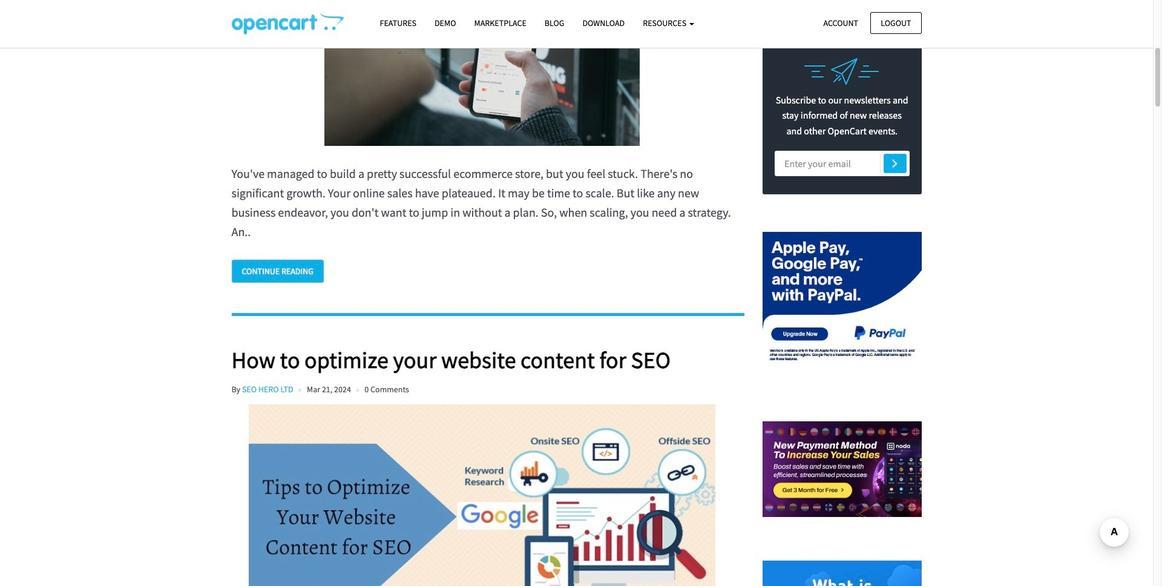 Task type: vqa. For each thing, say whether or not it's contained in the screenshot.
Paypal Blog IMAGE
yes



Task type: describe. For each thing, give the bounding box(es) containing it.
how to optimize your website content for seo image
[[232, 405, 733, 586]]

angle right image
[[893, 156, 898, 170]]

noda image
[[763, 390, 922, 549]]

paypal blog image
[[763, 219, 922, 378]]

from side hustle to thriving store: scaling your ecommerce empire image
[[232, 0, 733, 146]]



Task type: locate. For each thing, give the bounding box(es) containing it.
Enter your email text field
[[775, 151, 910, 176]]

opencart - blog image
[[232, 13, 344, 35]]

opencart cloud image
[[763, 561, 922, 586]]



